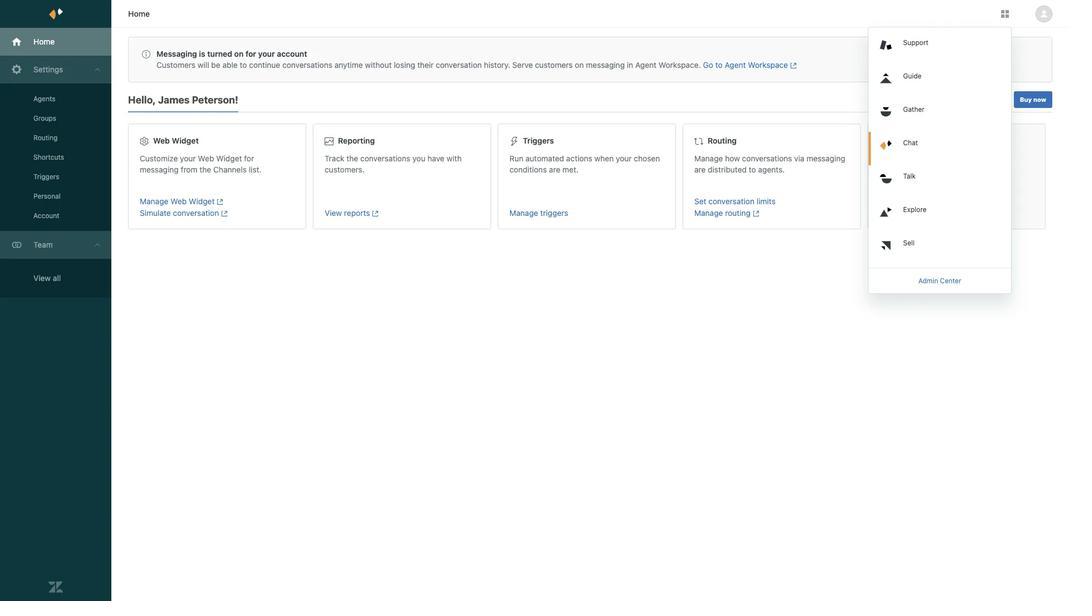 Task type: locate. For each thing, give the bounding box(es) containing it.
track
[[325, 154, 345, 163]]

0 horizontal spatial view
[[33, 274, 51, 283]]

conversation for simulate conversation
[[173, 208, 219, 218]]

routing up how
[[708, 136, 737, 145]]

0 horizontal spatial to
[[240, 60, 247, 70]]

1 horizontal spatial messaging
[[586, 60, 625, 70]]

center right admin
[[941, 277, 962, 285]]

history.
[[484, 60, 511, 70]]

0 horizontal spatial are
[[549, 165, 561, 174]]

the up customers.
[[347, 154, 358, 163]]

web up channels
[[198, 154, 214, 163]]

0 horizontal spatial triggers
[[33, 173, 59, 181]]

view left all
[[33, 274, 51, 283]]

conversations up agents.
[[743, 154, 793, 163]]

are down the automated
[[549, 165, 561, 174]]

is
[[199, 49, 205, 59]]

customize
[[140, 154, 178, 163]]

manage for manage routing
[[695, 208, 723, 218]]

conversation down manage web widget
[[173, 208, 219, 218]]

conversation right their
[[436, 60, 482, 70]]

2 vertical spatial conversation
[[173, 208, 219, 218]]

launch help center share beta feedback
[[880, 197, 954, 218]]

support
[[904, 38, 929, 47]]

manage for manage web widget
[[140, 197, 169, 206]]

0 vertical spatial home
[[128, 9, 150, 18]]

1 vertical spatial conversation
[[709, 197, 755, 206]]

account
[[33, 212, 59, 220]]

0 vertical spatial the
[[347, 154, 358, 163]]

agents.
[[759, 165, 785, 174]]

1 vertical spatial help
[[908, 197, 925, 206]]

customers
[[157, 60, 196, 70]]

agent right go at the right top of the page
[[725, 60, 746, 70]]

and left ask
[[910, 154, 924, 163]]

1 horizontal spatial home
[[128, 9, 150, 18]]

1 vertical spatial the
[[200, 165, 211, 174]]

0 vertical spatial center
[[927, 197, 951, 206]]

1 horizontal spatial conversation
[[436, 60, 482, 70]]

manage up simulate
[[140, 197, 169, 206]]

home
[[128, 9, 150, 18], [33, 37, 55, 46]]

able
[[223, 60, 238, 70]]

your up from
[[180, 154, 196, 163]]

agents
[[33, 95, 55, 103]]

view left reports
[[325, 208, 342, 218]]

to right "able"
[[240, 60, 247, 70]]

for up list. on the top left of page
[[244, 154, 254, 163]]

conversations left you
[[360, 154, 411, 163]]

0 vertical spatial messaging
[[586, 60, 625, 70]]

for inside customize your web widget for messaging from the channels list.
[[244, 154, 254, 163]]

guide link
[[871, 65, 1012, 99]]

go to agent workspace link
[[703, 60, 797, 70]]

center up share beta feedback link
[[927, 197, 951, 206]]

now
[[1034, 96, 1047, 103]]

feedback up questions
[[928, 136, 963, 145]]

web up simulate conversation
[[171, 197, 187, 206]]

2 horizontal spatial to
[[749, 165, 757, 174]]

conversations inside track the conversations you have with customers.
[[360, 154, 411, 163]]

account
[[277, 49, 307, 59]]

via
[[795, 154, 805, 163]]

view reports link
[[325, 208, 480, 218]]

0 horizontal spatial web
[[153, 136, 170, 145]]

you
[[413, 154, 426, 163]]

messaging down customize
[[140, 165, 179, 174]]

2 horizontal spatial web
[[198, 154, 214, 163]]

feedback inside the launch help center share beta feedback
[[921, 208, 954, 218]]

are left distributed on the top
[[695, 165, 706, 174]]

channels
[[213, 165, 247, 174]]

2 vertical spatial messaging
[[140, 165, 179, 174]]

share
[[880, 208, 901, 218]]

how
[[726, 154, 740, 163]]

tips
[[895, 154, 908, 163]]

set conversation limits link
[[695, 197, 850, 206]]

messaging
[[586, 60, 625, 70], [807, 154, 846, 163], [140, 165, 179, 174]]

agent right in
[[636, 60, 657, 70]]

list.
[[249, 165, 262, 174]]

0 vertical spatial for
[[246, 49, 256, 59]]

2 horizontal spatial messaging
[[807, 154, 846, 163]]

explore link
[[871, 199, 1012, 232]]

1 horizontal spatial agent
[[725, 60, 746, 70]]

talk link
[[871, 165, 1012, 199]]

0 vertical spatial conversation
[[436, 60, 482, 70]]

2 horizontal spatial your
[[616, 154, 632, 163]]

2 vertical spatial widget
[[189, 197, 215, 206]]

2 vertical spatial web
[[171, 197, 187, 206]]

automated
[[526, 154, 564, 163]]

triggers up personal
[[33, 173, 59, 181]]

their
[[418, 60, 434, 70]]

conversations for track the conversations you have with customers.
[[360, 154, 411, 163]]

1 are from the left
[[549, 165, 561, 174]]

turned
[[207, 49, 232, 59]]

0 horizontal spatial your
[[180, 154, 196, 163]]

help up beta
[[908, 197, 925, 206]]

0 vertical spatial view
[[325, 208, 342, 218]]

1 horizontal spatial are
[[695, 165, 706, 174]]

help up tips
[[893, 136, 911, 145]]

2 agent from the left
[[725, 60, 746, 70]]

limits
[[757, 197, 776, 206]]

0 horizontal spatial the
[[200, 165, 211, 174]]

messaging.
[[880, 165, 921, 174]]

messaging inside manage how conversations via messaging are distributed to agents.
[[807, 154, 846, 163]]

widget
[[172, 136, 199, 145], [216, 154, 242, 163], [189, 197, 215, 206]]

agent
[[636, 60, 657, 70], [725, 60, 746, 70]]

for up continue
[[246, 49, 256, 59]]

0 vertical spatial on
[[234, 49, 244, 59]]

with
[[447, 154, 462, 163]]

0 horizontal spatial agent
[[636, 60, 657, 70]]

ask
[[926, 154, 938, 163]]

manage up distributed on the top
[[695, 154, 723, 163]]

0 horizontal spatial messaging
[[140, 165, 179, 174]]

1 vertical spatial view
[[33, 274, 51, 283]]

set conversation limits
[[695, 197, 776, 206]]

conversations inside manage how conversations via messaging are distributed to agents.
[[743, 154, 793, 163]]

view for view reports
[[325, 208, 342, 218]]

0 horizontal spatial conversation
[[173, 208, 219, 218]]

to
[[240, 60, 247, 70], [716, 60, 723, 70], [749, 165, 757, 174]]

widget up 'simulate conversation' link
[[189, 197, 215, 206]]

manage inside manage how conversations via messaging are distributed to agents.
[[695, 154, 723, 163]]

1 horizontal spatial view
[[325, 208, 342, 218]]

conversations down account
[[282, 60, 333, 70]]

1 vertical spatial for
[[244, 154, 254, 163]]

team
[[33, 240, 53, 250]]

manage routing
[[695, 208, 751, 218]]

1 horizontal spatial your
[[258, 49, 275, 59]]

widget up customize your web widget for messaging from the channels list.
[[172, 136, 199, 145]]

on right customers
[[575, 60, 584, 70]]

for for on
[[246, 49, 256, 59]]

and
[[912, 136, 926, 145], [910, 154, 924, 163]]

the
[[347, 154, 358, 163], [200, 165, 211, 174]]

web up customize
[[153, 136, 170, 145]]

2 horizontal spatial conversations
[[743, 154, 793, 163]]

0 horizontal spatial home
[[33, 37, 55, 46]]

admin center link
[[869, 271, 1012, 291]]

conversation up routing
[[709, 197, 755, 206]]

your up continue
[[258, 49, 275, 59]]

to right go at the right top of the page
[[716, 60, 723, 70]]

2 are from the left
[[695, 165, 706, 174]]

run
[[510, 154, 524, 163]]

and inside get tips and ask questions about messaging.
[[910, 154, 924, 163]]

manage down set
[[695, 208, 723, 218]]

help
[[893, 136, 911, 145], [908, 197, 925, 206]]

workspace
[[748, 60, 788, 70]]

messaging right via on the top
[[807, 154, 846, 163]]

get tips and ask questions about messaging.
[[880, 154, 998, 174]]

manage how conversations via messaging are distributed to agents.
[[695, 154, 846, 174]]

0 horizontal spatial routing
[[33, 134, 58, 142]]

manage
[[695, 154, 723, 163], [140, 197, 169, 206], [510, 208, 538, 218], [695, 208, 723, 218]]

manage for manage triggers
[[510, 208, 538, 218]]

1 vertical spatial web
[[198, 154, 214, 163]]

simulate conversation link
[[140, 208, 295, 218]]

0 vertical spatial triggers
[[523, 136, 554, 145]]

conditions
[[510, 165, 547, 174]]

1 horizontal spatial the
[[347, 154, 358, 163]]

center
[[927, 197, 951, 206], [941, 277, 962, 285]]

widget up channels
[[216, 154, 242, 163]]

zendesk products image
[[1002, 10, 1010, 18]]

support link
[[871, 32, 1012, 65]]

triggers up the automated
[[523, 136, 554, 145]]

1 vertical spatial feedback
[[921, 208, 954, 218]]

1 vertical spatial messaging
[[807, 154, 846, 163]]

sell
[[904, 239, 915, 247]]

your
[[258, 49, 275, 59], [180, 154, 196, 163], [616, 154, 632, 163]]

2 horizontal spatial conversation
[[709, 197, 755, 206]]

1 vertical spatial and
[[910, 154, 924, 163]]

view
[[325, 208, 342, 218], [33, 274, 51, 283]]

shortcuts
[[33, 153, 64, 162]]

conversations for manage how conversations via messaging are distributed to agents.
[[743, 154, 793, 163]]

1 vertical spatial widget
[[216, 154, 242, 163]]

your right when
[[616, 154, 632, 163]]

triggers
[[523, 136, 554, 145], [33, 173, 59, 181]]

simulate conversation
[[140, 208, 219, 218]]

manage left "triggers" on the top right
[[510, 208, 538, 218]]

conversation
[[436, 60, 482, 70], [709, 197, 755, 206], [173, 208, 219, 218]]

routing down the groups
[[33, 134, 58, 142]]

be
[[211, 60, 220, 70]]

to left agents.
[[749, 165, 757, 174]]

1 horizontal spatial on
[[575, 60, 584, 70]]

and up ask
[[912, 136, 926, 145]]

on up "able"
[[234, 49, 244, 59]]

1 vertical spatial center
[[941, 277, 962, 285]]

1 horizontal spatial web
[[171, 197, 187, 206]]

messaging left in
[[586, 60, 625, 70]]

feedback down launch help center 'link'
[[921, 208, 954, 218]]

the right from
[[200, 165, 211, 174]]

serve
[[513, 60, 533, 70]]

1 horizontal spatial conversations
[[360, 154, 411, 163]]



Task type: vqa. For each thing, say whether or not it's contained in the screenshot.
chevron down IMAGE
no



Task type: describe. For each thing, give the bounding box(es) containing it.
conversation for set conversation limits
[[709, 197, 755, 206]]

chat
[[904, 139, 919, 147]]

0 vertical spatial feedback
[[928, 136, 963, 145]]

reporting
[[338, 136, 375, 145]]

go
[[703, 60, 714, 70]]

simulate
[[140, 208, 171, 218]]

without
[[365, 60, 392, 70]]

the inside track the conversations you have with customers.
[[347, 154, 358, 163]]

are inside run automated actions when your chosen conditions are met.
[[549, 165, 561, 174]]

settings
[[33, 65, 63, 74]]

questions
[[940, 154, 975, 163]]

track the conversations you have with customers.
[[325, 154, 462, 174]]

have
[[428, 154, 445, 163]]

view all
[[33, 274, 61, 283]]

view for view all
[[33, 274, 51, 283]]

to inside manage how conversations via messaging are distributed to agents.
[[749, 165, 757, 174]]

1 vertical spatial on
[[575, 60, 584, 70]]

1 vertical spatial home
[[33, 37, 55, 46]]

workspace.
[[659, 60, 701, 70]]

admin center
[[919, 277, 962, 285]]

sell link
[[871, 232, 1012, 266]]

view reports
[[325, 208, 370, 218]]

web inside customize your web widget for messaging from the channels list.
[[198, 154, 214, 163]]

go to agent workspace
[[703, 60, 788, 70]]

messaging inside customize your web widget for messaging from the channels list.
[[140, 165, 179, 174]]

help inside the launch help center share beta feedback
[[908, 197, 925, 206]]

about
[[977, 154, 998, 163]]

share beta feedback link
[[880, 208, 1035, 218]]

met.
[[563, 165, 579, 174]]

are inside manage how conversations via messaging are distributed to agents.
[[695, 165, 706, 174]]

for for widget
[[244, 154, 254, 163]]

your inside run automated actions when your chosen conditions are met.
[[616, 154, 632, 163]]

continue
[[249, 60, 280, 70]]

launch help center link
[[880, 197, 1035, 206]]

customers.
[[325, 165, 365, 174]]

hello, james peterson!
[[128, 94, 238, 106]]

1 agent from the left
[[636, 60, 657, 70]]

1 horizontal spatial routing
[[708, 136, 737, 145]]

manage for manage how conversations via messaging are distributed to agents.
[[695, 154, 723, 163]]

the inside customize your web widget for messaging from the channels list.
[[200, 165, 211, 174]]

manage triggers
[[510, 208, 569, 218]]

anytime
[[335, 60, 363, 70]]

messaging
[[157, 49, 197, 59]]

when
[[595, 154, 614, 163]]

customize your web widget for messaging from the channels list.
[[140, 154, 262, 174]]

0 vertical spatial help
[[893, 136, 911, 145]]

set
[[695, 197, 707, 206]]

1 horizontal spatial to
[[716, 60, 723, 70]]

buy now
[[1021, 96, 1047, 103]]

0 horizontal spatial conversations
[[282, 60, 333, 70]]

admin
[[919, 277, 939, 285]]

manage routing link
[[695, 208, 850, 218]]

1 vertical spatial triggers
[[33, 173, 59, 181]]

manage web widget link
[[140, 197, 295, 206]]

talk
[[904, 172, 916, 181]]

widget inside customize your web widget for messaging from the channels list.
[[216, 154, 242, 163]]

losing
[[394, 60, 415, 70]]

0 horizontal spatial on
[[234, 49, 244, 59]]

help and feedback
[[893, 136, 963, 145]]

0 vertical spatial widget
[[172, 136, 199, 145]]

0 vertical spatial web
[[153, 136, 170, 145]]

launch
[[880, 197, 906, 206]]

triggers
[[541, 208, 569, 218]]

will
[[198, 60, 209, 70]]

web widget
[[153, 136, 199, 145]]

buy now button
[[1014, 91, 1053, 108]]

manage web widget
[[140, 197, 215, 206]]

james
[[158, 94, 190, 106]]

run automated actions when your chosen conditions are met.
[[510, 154, 660, 174]]

reports
[[344, 208, 370, 218]]

buy
[[1021, 96, 1032, 103]]

center inside the launch help center share beta feedback
[[927, 197, 951, 206]]

hello,
[[128, 94, 156, 106]]

0 vertical spatial and
[[912, 136, 926, 145]]

your inside customize your web widget for messaging from the channels list.
[[180, 154, 196, 163]]

in
[[627, 60, 634, 70]]

gather link
[[871, 99, 1012, 132]]

1 horizontal spatial triggers
[[523, 136, 554, 145]]

explore
[[904, 206, 927, 214]]

guide
[[904, 72, 922, 80]]

peterson!
[[192, 94, 238, 106]]

routing
[[726, 208, 751, 218]]

get
[[880, 154, 893, 163]]

customers will be able to continue conversations anytime without losing their conversation history. serve customers on messaging in agent workspace.
[[157, 60, 703, 70]]

messaging is turned on for your account
[[157, 49, 307, 59]]

chosen
[[634, 154, 660, 163]]

beta
[[903, 208, 919, 218]]

distributed
[[708, 165, 747, 174]]

customers
[[535, 60, 573, 70]]

from
[[181, 165, 198, 174]]

manage triggers link
[[510, 208, 665, 218]]

groups
[[33, 114, 56, 123]]



